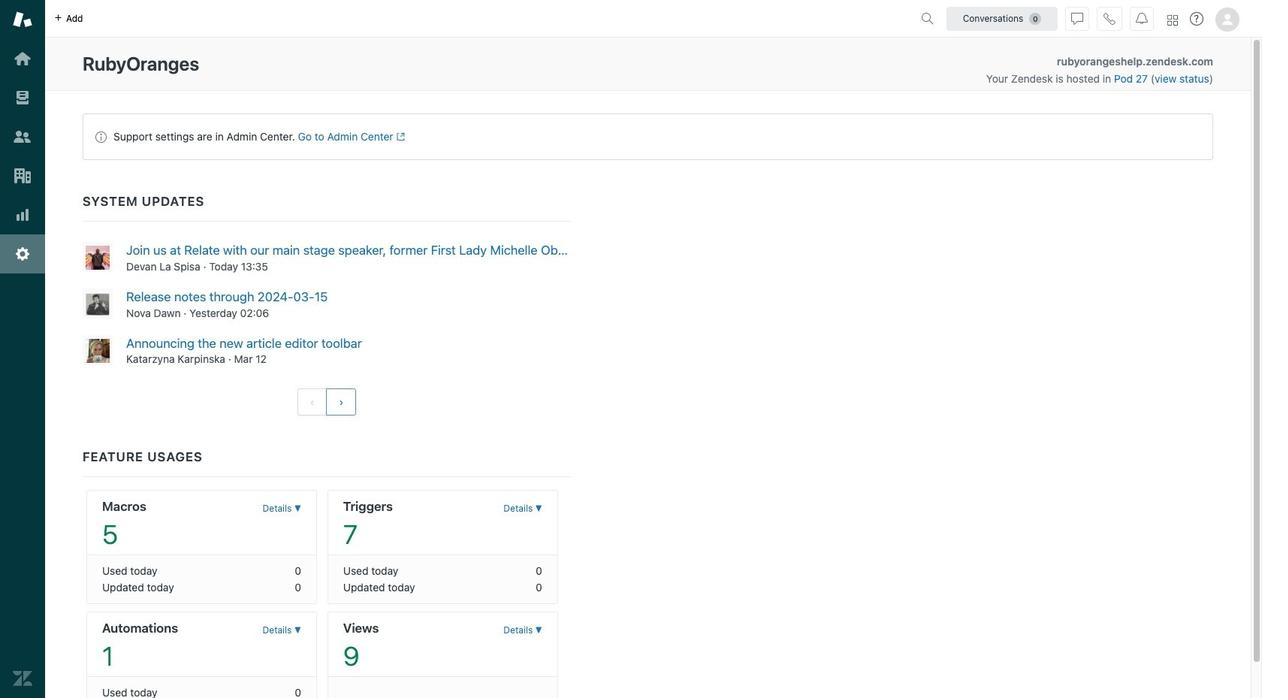 Task type: locate. For each thing, give the bounding box(es) containing it.
status
[[83, 113, 1214, 160]]

reporting image
[[13, 205, 32, 225]]

button displays agent's chat status as invisible. image
[[1072, 12, 1084, 24]]

zendesk products image
[[1168, 15, 1178, 25]]

organizations image
[[13, 166, 32, 186]]

customers image
[[13, 127, 32, 147]]



Task type: describe. For each thing, give the bounding box(es) containing it.
(opens in a new tab) image
[[393, 132, 405, 141]]

zendesk support image
[[13, 10, 32, 29]]

views image
[[13, 88, 32, 107]]

get help image
[[1190, 12, 1204, 26]]

main element
[[0, 0, 45, 698]]

notifications image
[[1136, 12, 1148, 24]]

zendesk image
[[13, 669, 32, 688]]

get started image
[[13, 49, 32, 68]]

admin image
[[13, 244, 32, 264]]



Task type: vqa. For each thing, say whether or not it's contained in the screenshot.
Zendesk Products Image
yes



